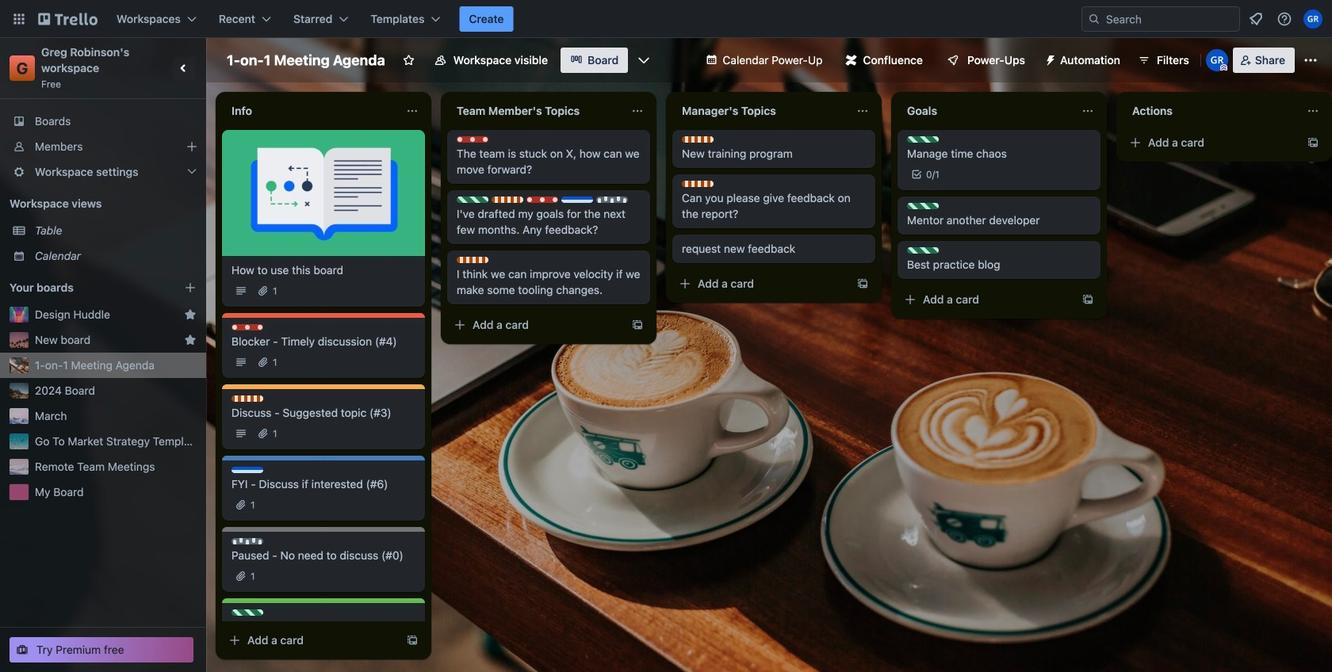 Task type: locate. For each thing, give the bounding box(es) containing it.
0 notifications image
[[1247, 10, 1266, 29]]

Search field
[[1101, 8, 1240, 30]]

customize views image
[[636, 52, 652, 68]]

color: blue, title: "fyi" element
[[562, 197, 593, 203], [232, 467, 263, 473]]

0 horizontal spatial color: blue, title: "fyi" element
[[232, 467, 263, 473]]

1 vertical spatial color: black, title: "paused" element
[[232, 539, 263, 545]]

1 horizontal spatial color: blue, title: "fyi" element
[[562, 197, 593, 203]]

0 vertical spatial starred icon image
[[184, 309, 197, 321]]

create from template… image
[[631, 319, 644, 332]]

color: black, title: "paused" element
[[596, 197, 628, 203], [232, 539, 263, 545]]

None text field
[[898, 98, 1075, 124], [1123, 98, 1301, 124], [898, 98, 1075, 124], [1123, 98, 1301, 124]]

0 vertical spatial color: black, title: "paused" element
[[596, 197, 628, 203]]

primary element
[[0, 0, 1332, 38]]

0 vertical spatial color: red, title: "blocker" element
[[457, 136, 489, 143]]

color: red, title: "blocker" element
[[457, 136, 489, 143], [527, 197, 558, 203], [232, 324, 263, 331]]

2 vertical spatial color: red, title: "blocker" element
[[232, 324, 263, 331]]

0 horizontal spatial color: black, title: "paused" element
[[232, 539, 263, 545]]

color: green, title: "goal" element
[[907, 136, 939, 143], [457, 197, 489, 203], [907, 203, 939, 209], [907, 247, 939, 254], [232, 610, 263, 616]]

1 vertical spatial color: blue, title: "fyi" element
[[232, 467, 263, 473]]

1 horizontal spatial color: red, title: "blocker" element
[[457, 136, 489, 143]]

1 vertical spatial starred icon image
[[184, 334, 197, 347]]

create from template… image
[[1307, 136, 1320, 149], [857, 278, 869, 290], [1082, 293, 1094, 306], [406, 634, 419, 647]]

starred icon image
[[184, 309, 197, 321], [184, 334, 197, 347]]

sm image
[[1038, 48, 1060, 70]]

0 horizontal spatial color: red, title: "blocker" element
[[232, 324, 263, 331]]

None text field
[[222, 98, 400, 124], [447, 98, 625, 124], [673, 98, 850, 124], [222, 98, 400, 124], [447, 98, 625, 124], [673, 98, 850, 124]]

Board name text field
[[219, 48, 393, 73]]

add board image
[[184, 282, 197, 294]]

1 vertical spatial color: red, title: "blocker" element
[[527, 197, 558, 203]]

color: orange, title: "discuss" element
[[682, 136, 714, 143], [682, 181, 714, 187], [492, 197, 523, 203], [457, 257, 489, 263], [232, 396, 263, 402]]

search image
[[1088, 13, 1101, 25]]

0 vertical spatial color: blue, title: "fyi" element
[[562, 197, 593, 203]]

this member is an admin of this board. image
[[1220, 64, 1228, 71]]



Task type: describe. For each thing, give the bounding box(es) containing it.
back to home image
[[38, 6, 98, 32]]

show menu image
[[1303, 52, 1319, 68]]

confluence icon image
[[846, 55, 857, 66]]

2 horizontal spatial color: red, title: "blocker" element
[[527, 197, 558, 203]]

greg robinson (gregrobinson96) image
[[1206, 49, 1228, 71]]

star or unstar board image
[[403, 54, 415, 67]]

1 starred icon image from the top
[[184, 309, 197, 321]]

greg robinson (gregrobinson96) image
[[1304, 10, 1323, 29]]

your boards with 8 items element
[[10, 278, 160, 297]]

open information menu image
[[1277, 11, 1293, 27]]

workspace navigation collapse icon image
[[173, 57, 195, 79]]

1 horizontal spatial color: black, title: "paused" element
[[596, 197, 628, 203]]

2 starred icon image from the top
[[184, 334, 197, 347]]



Task type: vqa. For each thing, say whether or not it's contained in the screenshot.
1
no



